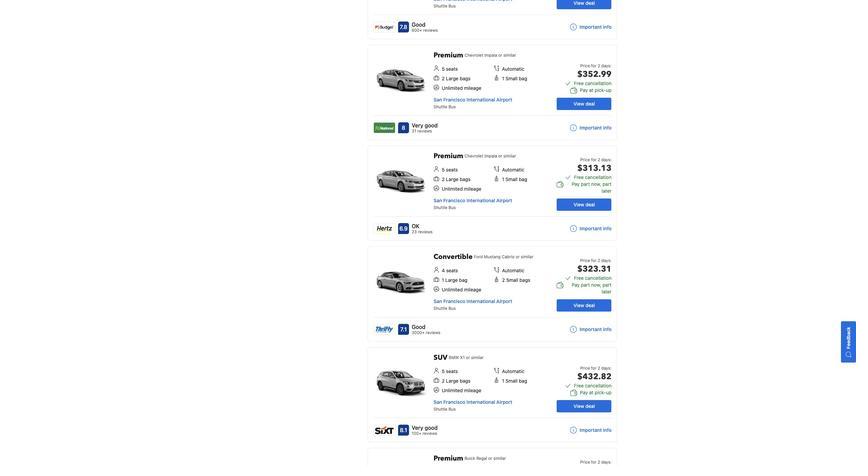 Task type: describe. For each thing, give the bounding box(es) containing it.
ok 23 reviews
[[412, 223, 433, 235]]

2 large bags for $313.13
[[442, 176, 471, 182]]

7.8
[[400, 24, 408, 30]]

8
[[402, 125, 406, 131]]

premium for $352.99
[[434, 51, 464, 60]]

7.1
[[401, 327, 407, 333]]

deal for $432.82
[[586, 404, 595, 409]]

large for $313.13
[[446, 176, 459, 182]]

5 for $432.82
[[442, 369, 445, 375]]

supplied by rc - national image
[[374, 123, 395, 133]]

mileage for $432.82
[[464, 388, 482, 394]]

good for 7.1
[[412, 324, 426, 330]]

pick- for $352.99
[[595, 87, 606, 93]]

good 3000+ reviews
[[412, 324, 441, 336]]

san francisco international airport shuttle bus for $313.13
[[434, 198, 513, 210]]

free cancellation for $313.13
[[574, 174, 612, 180]]

$432.82
[[578, 371, 612, 383]]

ok
[[412, 223, 420, 230]]

deal for $352.99
[[586, 101, 595, 107]]

premium chevrolet impala or similar for $352.99
[[434, 51, 516, 60]]

price inside premium buick regal or similar price for 2 days:
[[581, 460, 591, 465]]

8.1 element
[[398, 425, 409, 436]]

very good 100+ reviews
[[412, 425, 438, 436]]

unlimited mileage for $352.99
[[442, 85, 482, 91]]

airport for $352.99
[[497, 97, 513, 103]]

unlimited mileage for $313.13
[[442, 186, 482, 192]]

info for $352.99
[[604, 125, 612, 131]]

2 large bags for $432.82
[[442, 378, 471, 384]]

francisco for $313.13
[[444, 198, 466, 204]]

free cancellation for $352.99
[[574, 80, 612, 86]]

important for $352.99
[[580, 125, 602, 131]]

product card group containing $432.82
[[368, 348, 618, 443]]

similar for $352.99
[[504, 53, 516, 58]]

unlimited for $313.13
[[442, 186, 463, 192]]

1 bus from the top
[[449, 3, 456, 9]]

airport for $432.82
[[497, 399, 513, 405]]

product card group containing $323.31
[[368, 247, 618, 342]]

pay at pick-up for $352.99
[[580, 87, 612, 93]]

san for $352.99
[[434, 97, 443, 103]]

3000+
[[412, 330, 425, 336]]

francisco for $323.31
[[444, 299, 466, 304]]

very good 31 reviews
[[412, 122, 438, 134]]

view deal for $313.13
[[574, 202, 595, 208]]

san francisco international airport shuttle bus for $352.99
[[434, 97, 513, 109]]

up for $352.99
[[606, 87, 612, 93]]

1 view from the top
[[574, 0, 585, 6]]

supplied by thrifty image
[[374, 325, 395, 335]]

regal
[[477, 456, 488, 461]]

4 seats
[[442, 268, 458, 274]]

view deal for $432.82
[[574, 404, 595, 409]]

bags for $352.99
[[460, 76, 471, 81]]

2 inside price for 2 days: $323.31
[[598, 258, 601, 263]]

pick- for $432.82
[[595, 390, 606, 396]]

premium for $313.13
[[434, 152, 464, 161]]

1 for $352.99
[[503, 76, 505, 81]]

unlimited mileage for $432.82
[[442, 388, 482, 394]]

info for $432.82
[[604, 428, 612, 433]]

product card group containing good
[[368, 0, 618, 39]]

view deal button for $352.99
[[557, 98, 612, 110]]

5 seats for $432.82
[[442, 369, 458, 375]]

bags for $432.82
[[460, 378, 471, 384]]

reviews for 6.9
[[418, 230, 433, 235]]

price for $323.31
[[581, 258, 591, 263]]

premium chevrolet impala or similar for $313.13
[[434, 152, 516, 161]]

price for $313.13
[[581, 157, 591, 162]]

product card group containing $313.13
[[368, 146, 618, 241]]

good for $352.99
[[425, 122, 438, 129]]

suv bmw x1 or similar
[[434, 353, 484, 363]]

1 important from the top
[[580, 24, 602, 30]]

1 view deal from the top
[[574, 0, 595, 6]]

customer rating 8 very good element
[[412, 121, 438, 130]]

seats for $323.31
[[447, 268, 458, 274]]

days: for $323.31
[[602, 258, 612, 263]]

important info for $313.13
[[580, 226, 612, 232]]

1 info from the top
[[604, 24, 612, 30]]

pay for $352.99
[[580, 87, 588, 93]]

view deal button for $313.13
[[557, 199, 612, 211]]

supplied by sixt image
[[374, 425, 395, 436]]

san francisco international airport button for $323.31
[[434, 299, 513, 304]]

suv
[[434, 353, 448, 363]]

san francisco international airport shuttle bus for $432.82
[[434, 399, 513, 412]]

customer rating 7.8 good element
[[412, 21, 438, 29]]

small for $432.82
[[506, 378, 518, 384]]

automatic for $323.31
[[503, 268, 525, 274]]

very for $432.82
[[412, 425, 424, 431]]

or inside convertible ford mustang cabrio or similar
[[516, 254, 520, 260]]

impala for $313.13
[[485, 154, 498, 159]]

info for $323.31
[[604, 327, 612, 332]]

1 small bag for $313.13
[[503, 176, 528, 182]]

important info button for $323.31
[[570, 326, 612, 333]]

customer rating 7.1 good element
[[412, 323, 441, 331]]

san francisco international airport button for $352.99
[[434, 97, 513, 103]]

automatic for $313.13
[[503, 167, 525, 173]]

5 for $313.13
[[442, 167, 445, 173]]

chevrolet for $313.13
[[465, 154, 484, 159]]

7.1 element
[[398, 324, 409, 335]]

seats for $313.13
[[446, 167, 458, 173]]

free for $352.99
[[574, 80, 584, 86]]

2 inside price for 2 days: $432.82
[[598, 366, 601, 371]]

days: for $313.13
[[602, 157, 612, 162]]

feedback
[[846, 327, 852, 349]]

for for $323.31
[[592, 258, 597, 263]]

view for $432.82
[[574, 404, 585, 409]]

francisco for $352.99
[[444, 97, 466, 103]]

1 small bag for $352.99
[[503, 76, 528, 81]]

customer rating 8.1 very good element
[[412, 424, 438, 432]]

deal for $313.13
[[586, 202, 595, 208]]

view for $352.99
[[574, 101, 585, 107]]

31
[[412, 129, 417, 134]]

for for $313.13
[[592, 157, 597, 162]]

francisco for $432.82
[[444, 399, 466, 405]]

shuttle for $352.99
[[434, 104, 448, 109]]

5 for $352.99
[[442, 66, 445, 72]]

deal for $323.31
[[586, 303, 595, 309]]

view deal button for $432.82
[[557, 401, 612, 413]]

or inside premium buick regal or similar price for 2 days:
[[489, 456, 493, 461]]

san francisco international airport button for $313.13
[[434, 198, 513, 204]]

1 important info from the top
[[580, 24, 612, 30]]

very for $352.99
[[412, 122, 424, 129]]

unlimited mileage for $323.31
[[442, 287, 482, 293]]



Task type: vqa. For each thing, say whether or not it's contained in the screenshot.


Task type: locate. For each thing, give the bounding box(es) containing it.
shuttle bus
[[434, 3, 456, 9]]

pay for $432.82
[[580, 390, 588, 396]]

4 view deal from the top
[[574, 303, 595, 309]]

important
[[580, 24, 602, 30], [580, 125, 602, 131], [580, 226, 602, 232], [580, 327, 602, 332], [580, 428, 602, 433]]

very inside very good 31 reviews
[[412, 122, 424, 129]]

1 at from the top
[[590, 87, 594, 93]]

2 view from the top
[[574, 101, 585, 107]]

reviews right 100+
[[423, 431, 438, 436]]

2 free from the top
[[574, 174, 584, 180]]

23
[[412, 230, 417, 235]]

unlimited
[[442, 85, 463, 91], [442, 186, 463, 192], [442, 287, 463, 293], [442, 388, 463, 394]]

1 vertical spatial at
[[590, 390, 594, 396]]

for inside premium buick regal or similar price for 2 days:
[[592, 460, 597, 465]]

1 2 large bags from the top
[[442, 76, 471, 81]]

2 airport from the top
[[497, 198, 513, 204]]

good inside very good 31 reviews
[[425, 122, 438, 129]]

shuttle for $432.82
[[434, 407, 448, 412]]

2 pay at pick-up from the top
[[580, 390, 612, 396]]

1 view deal button from the top
[[557, 0, 612, 9]]

2 inside premium buick regal or similar price for 2 days:
[[598, 460, 601, 465]]

3 shuttle from the top
[[434, 205, 448, 210]]

0 vertical spatial impala
[[485, 53, 498, 58]]

shuttle for $323.31
[[434, 306, 448, 311]]

6.9 element
[[398, 223, 409, 234]]

2 view deal from the top
[[574, 101, 595, 107]]

or
[[499, 53, 503, 58], [499, 154, 503, 159], [516, 254, 520, 260], [466, 355, 470, 361], [489, 456, 493, 461]]

similar
[[504, 53, 516, 58], [504, 154, 516, 159], [521, 254, 534, 260], [472, 355, 484, 361], [494, 456, 506, 461]]

for inside price for 2 days: $313.13
[[592, 157, 597, 162]]

1 vertical spatial pay at pick-up
[[580, 390, 612, 396]]

3 unlimited from the top
[[442, 287, 463, 293]]

cancellation for $313.13
[[586, 174, 612, 180]]

san for $432.82
[[434, 399, 443, 405]]

now, down the $313.13
[[592, 181, 602, 187]]

price for 2 days: $323.31
[[578, 258, 612, 275]]

reviews inside good 3000+ reviews
[[426, 330, 441, 336]]

important info for $323.31
[[580, 327, 612, 332]]

1 up from the top
[[606, 87, 612, 93]]

cancellation for $352.99
[[586, 80, 612, 86]]

premium inside premium buick regal or similar price for 2 days:
[[434, 454, 464, 463]]

1 unlimited mileage from the top
[[442, 85, 482, 91]]

mileage for $323.31
[[464, 287, 482, 293]]

5 seats for $313.13
[[442, 167, 458, 173]]

at down $352.99
[[590, 87, 594, 93]]

cabrio
[[502, 254, 515, 260]]

similar for $432.82
[[472, 355, 484, 361]]

later
[[602, 188, 612, 194], [602, 289, 612, 295]]

san francisco international airport shuttle bus
[[434, 97, 513, 109], [434, 198, 513, 210], [434, 299, 513, 311], [434, 399, 513, 412]]

product card group containing premium
[[368, 448, 618, 467]]

for
[[592, 63, 597, 68], [592, 157, 597, 162], [592, 258, 597, 263], [592, 366, 597, 371], [592, 460, 597, 465]]

international for $432.82
[[467, 399, 496, 405]]

bag
[[519, 76, 528, 81], [519, 176, 528, 182], [459, 277, 468, 283], [519, 378, 528, 384]]

2 2 large bags from the top
[[442, 176, 471, 182]]

important info for $432.82
[[580, 428, 612, 433]]

bag for $313.13
[[519, 176, 528, 182]]

1 cancellation from the top
[[586, 80, 612, 86]]

mileage for $313.13
[[464, 186, 482, 192]]

free cancellation down "$432.82"
[[574, 383, 612, 389]]

1 vertical spatial 1 small bag
[[503, 176, 528, 182]]

pay part now, part later
[[572, 181, 612, 194], [572, 282, 612, 295]]

1 vertical spatial now,
[[592, 282, 602, 288]]

2 important info from the top
[[580, 125, 612, 131]]

2 view deal button from the top
[[557, 98, 612, 110]]

0 vertical spatial 1 small bag
[[503, 76, 528, 81]]

up down "$432.82"
[[606, 390, 612, 396]]

3 international from the top
[[467, 299, 496, 304]]

3 san from the top
[[434, 299, 443, 304]]

pay down $323.31
[[572, 282, 580, 288]]

for inside price for 2 days: $432.82
[[592, 366, 597, 371]]

1 san from the top
[[434, 97, 443, 103]]

4 deal from the top
[[586, 303, 595, 309]]

4 free from the top
[[574, 383, 584, 389]]

cancellation down "$432.82"
[[586, 383, 612, 389]]

1 vertical spatial premium chevrolet impala or similar
[[434, 152, 516, 161]]

san
[[434, 97, 443, 103], [434, 198, 443, 204], [434, 299, 443, 304], [434, 399, 443, 405]]

pay down $352.99
[[580, 87, 588, 93]]

1 vertical spatial very
[[412, 425, 424, 431]]

7.8 element
[[398, 22, 409, 32]]

1 vertical spatial later
[[602, 289, 612, 295]]

impala for $352.99
[[485, 53, 498, 58]]

view deal for $323.31
[[574, 303, 595, 309]]

unlimited for $323.31
[[442, 287, 463, 293]]

0 vertical spatial 5 seats
[[442, 66, 458, 72]]

good
[[412, 22, 426, 28], [412, 324, 426, 330]]

1 seats from the top
[[446, 66, 458, 72]]

4 unlimited from the top
[[442, 388, 463, 394]]

4 price from the top
[[581, 366, 591, 371]]

small for $352.99
[[506, 76, 518, 81]]

6.9
[[400, 226, 408, 232]]

small
[[506, 76, 518, 81], [506, 176, 518, 182], [507, 277, 519, 283], [506, 378, 518, 384]]

$313.13
[[578, 163, 612, 174]]

8.1
[[400, 428, 408, 434]]

customer rating 6.9 ok element
[[412, 222, 433, 231]]

very
[[412, 122, 424, 129], [412, 425, 424, 431]]

price inside price for 2 days: $313.13
[[581, 157, 591, 162]]

0 vertical spatial pay at pick-up
[[580, 87, 612, 93]]

view for $323.31
[[574, 303, 585, 309]]

important info button for $352.99
[[570, 125, 612, 131]]

important info button for $432.82
[[570, 427, 612, 434]]

at down "$432.82"
[[590, 390, 594, 396]]

4 international from the top
[[467, 399, 496, 405]]

1 later from the top
[[602, 188, 612, 194]]

pay down the $313.13
[[572, 181, 580, 187]]

2 5 from the top
[[442, 167, 445, 173]]

mustang
[[484, 254, 501, 260]]

price inside price for 2 days: $432.82
[[581, 366, 591, 371]]

pay
[[580, 87, 588, 93], [572, 181, 580, 187], [572, 282, 580, 288], [580, 390, 588, 396]]

x1
[[461, 355, 465, 361]]

airport for $323.31
[[497, 299, 513, 304]]

international
[[467, 97, 496, 103], [467, 198, 496, 204], [467, 299, 496, 304], [467, 399, 496, 405]]

good inside good 3000+ reviews
[[412, 324, 426, 330]]

1 francisco from the top
[[444, 97, 466, 103]]

part
[[581, 181, 590, 187], [603, 181, 612, 187], [581, 282, 590, 288], [603, 282, 612, 288]]

3 automatic from the top
[[503, 268, 525, 274]]

free for $323.31
[[574, 275, 584, 281]]

4 san from the top
[[434, 399, 443, 405]]

pay at pick-up
[[580, 87, 612, 93], [580, 390, 612, 396]]

pay part now, part later down the $313.13
[[572, 181, 612, 194]]

at for $432.82
[[590, 390, 594, 396]]

supplied by hertz image
[[374, 224, 395, 234]]

2 inside price for 2 days: $313.13
[[598, 157, 601, 162]]

small for $313.13
[[506, 176, 518, 182]]

4 shuttle from the top
[[434, 306, 448, 311]]

3 unlimited mileage from the top
[[442, 287, 482, 293]]

days: inside price for 2 days: $313.13
[[602, 157, 612, 162]]

view for $313.13
[[574, 202, 585, 208]]

san francisco international airport button for $432.82
[[434, 399, 513, 405]]

0 vertical spatial later
[[602, 188, 612, 194]]

free
[[574, 80, 584, 86], [574, 174, 584, 180], [574, 275, 584, 281], [574, 383, 584, 389]]

premium chevrolet impala or similar
[[434, 51, 516, 60], [434, 152, 516, 161]]

2 mileage from the top
[[464, 186, 482, 192]]

4
[[442, 268, 445, 274]]

0 vertical spatial 2 large bags
[[442, 76, 471, 81]]

5 important from the top
[[580, 428, 602, 433]]

4 view from the top
[[574, 303, 585, 309]]

later down $323.31
[[602, 289, 612, 295]]

good right 7.1 element
[[412, 324, 426, 330]]

or for $352.99
[[499, 53, 503, 58]]

4 days: from the top
[[602, 366, 612, 371]]

important info button for $313.13
[[570, 225, 612, 232]]

later for $323.31
[[602, 289, 612, 295]]

1 vertical spatial 5
[[442, 167, 445, 173]]

large
[[446, 76, 459, 81], [446, 176, 459, 182], [446, 277, 458, 283], [446, 378, 459, 384]]

3 days: from the top
[[602, 258, 612, 263]]

5 for from the top
[[592, 460, 597, 465]]

mileage
[[464, 85, 482, 91], [464, 186, 482, 192], [464, 287, 482, 293], [464, 388, 482, 394]]

now, down $323.31
[[592, 282, 602, 288]]

1 small bag
[[503, 76, 528, 81], [503, 176, 528, 182], [503, 378, 528, 384]]

4 unlimited mileage from the top
[[442, 388, 482, 394]]

buick
[[465, 456, 476, 461]]

3 francisco from the top
[[444, 299, 466, 304]]

1 vertical spatial chevrolet
[[465, 154, 484, 159]]

0 vertical spatial 5
[[442, 66, 445, 72]]

seats for $352.99
[[446, 66, 458, 72]]

convertible ford mustang cabrio or similar
[[434, 252, 534, 262]]

1
[[503, 76, 505, 81], [503, 176, 505, 182], [442, 277, 444, 283], [503, 378, 505, 384]]

1 airport from the top
[[497, 97, 513, 103]]

5 seats for $352.99
[[442, 66, 458, 72]]

for inside price for 2 days: $352.99
[[592, 63, 597, 68]]

at
[[590, 87, 594, 93], [590, 390, 594, 396]]

1 5 from the top
[[442, 66, 445, 72]]

view
[[574, 0, 585, 6], [574, 101, 585, 107], [574, 202, 585, 208], [574, 303, 585, 309], [574, 404, 585, 409]]

days: inside premium buick regal or similar price for 2 days:
[[602, 460, 612, 465]]

3 seats from the top
[[447, 268, 458, 274]]

important info
[[580, 24, 612, 30], [580, 125, 612, 131], [580, 226, 612, 232], [580, 327, 612, 332], [580, 428, 612, 433]]

3 view deal from the top
[[574, 202, 595, 208]]

2 later from the top
[[602, 289, 612, 295]]

small for $323.31
[[507, 277, 519, 283]]

unlimited mileage
[[442, 85, 482, 91], [442, 186, 482, 192], [442, 287, 482, 293], [442, 388, 482, 394]]

2 vertical spatial 2 large bags
[[442, 378, 471, 384]]

free cancellation down $323.31
[[574, 275, 612, 281]]

4 important info button from the top
[[570, 326, 612, 333]]

or inside suv bmw x1 or similar
[[466, 355, 470, 361]]

bus
[[449, 3, 456, 9], [449, 104, 456, 109], [449, 205, 456, 210], [449, 306, 456, 311], [449, 407, 456, 412]]

2 vertical spatial premium
[[434, 454, 464, 463]]

convertible
[[434, 252, 473, 262]]

2 product card group from the top
[[368, 45, 618, 140]]

$352.99
[[578, 69, 612, 80]]

free down $352.99
[[574, 80, 584, 86]]

5 view deal from the top
[[574, 404, 595, 409]]

price inside price for 2 days: $352.99
[[581, 63, 591, 68]]

cancellation down $352.99
[[586, 80, 612, 86]]

impala
[[485, 53, 498, 58], [485, 154, 498, 159]]

1 vertical spatial good
[[425, 425, 438, 431]]

1 vertical spatial premium
[[434, 152, 464, 161]]

seats for $432.82
[[446, 369, 458, 375]]

4 francisco from the top
[[444, 399, 466, 405]]

reviews
[[424, 28, 438, 33], [418, 129, 432, 134], [418, 230, 433, 235], [426, 330, 441, 336], [423, 431, 438, 436]]

reviews right 600+
[[424, 28, 438, 33]]

1 important info button from the top
[[570, 24, 612, 30]]

3 important info button from the top
[[570, 225, 612, 232]]

2
[[598, 63, 601, 68], [442, 76, 445, 81], [598, 157, 601, 162], [442, 176, 445, 182], [598, 258, 601, 263], [503, 277, 505, 283], [598, 366, 601, 371], [442, 378, 445, 384], [598, 460, 601, 465]]

free cancellation down $352.99
[[574, 80, 612, 86]]

2 pick- from the top
[[595, 390, 606, 396]]

good 600+ reviews
[[412, 22, 438, 33]]

pay for $313.13
[[572, 181, 580, 187]]

unlimited for $352.99
[[442, 85, 463, 91]]

airport
[[497, 97, 513, 103], [497, 198, 513, 204], [497, 299, 513, 304], [497, 399, 513, 405]]

2 san francisco international airport shuttle bus from the top
[[434, 198, 513, 210]]

very right 8 on the left top of page
[[412, 122, 424, 129]]

reviews right the 3000+
[[426, 330, 441, 336]]

reviews inside very good 100+ reviews
[[423, 431, 438, 436]]

$323.31
[[578, 264, 612, 275]]

bus for $323.31
[[449, 306, 456, 311]]

pick- down "$432.82"
[[595, 390, 606, 396]]

free cancellation
[[574, 80, 612, 86], [574, 174, 612, 180], [574, 275, 612, 281], [574, 383, 612, 389]]

1 days: from the top
[[602, 63, 612, 68]]

for inside price for 2 days: $323.31
[[592, 258, 597, 263]]

2 vertical spatial 1 small bag
[[503, 378, 528, 384]]

0 vertical spatial premium
[[434, 51, 464, 60]]

5 bus from the top
[[449, 407, 456, 412]]

4 seats from the top
[[446, 369, 458, 375]]

similar inside convertible ford mustang cabrio or similar
[[521, 254, 534, 260]]

1 5 seats from the top
[[442, 66, 458, 72]]

1 very from the top
[[412, 122, 424, 129]]

4 product card group from the top
[[368, 247, 618, 342]]

at for $352.99
[[590, 87, 594, 93]]

info
[[604, 24, 612, 30], [604, 125, 612, 131], [604, 226, 612, 232], [604, 327, 612, 332], [604, 428, 612, 433]]

2 5 seats from the top
[[442, 167, 458, 173]]

large for $432.82
[[446, 378, 459, 384]]

1 shuttle from the top
[[434, 3, 448, 9]]

francisco
[[444, 97, 466, 103], [444, 198, 466, 204], [444, 299, 466, 304], [444, 399, 466, 405]]

0 vertical spatial now,
[[592, 181, 602, 187]]

very right 8.1 element
[[412, 425, 424, 431]]

san for $323.31
[[434, 299, 443, 304]]

3 view deal button from the top
[[557, 199, 612, 211]]

pay at pick-up for $432.82
[[580, 390, 612, 396]]

1 free cancellation from the top
[[574, 80, 612, 86]]

1 automatic from the top
[[503, 66, 525, 72]]

price
[[581, 63, 591, 68], [581, 157, 591, 162], [581, 258, 591, 263], [581, 366, 591, 371], [581, 460, 591, 465]]

2 now, from the top
[[592, 282, 602, 288]]

important for $313.13
[[580, 226, 602, 232]]

cancellation down the $313.13
[[586, 174, 612, 180]]

cancellation for $323.31
[[586, 275, 612, 281]]

reviews right 23
[[418, 230, 433, 235]]

reviews for 7.8
[[424, 28, 438, 33]]

chevrolet for $352.99
[[465, 53, 484, 58]]

reviews inside ok 23 reviews
[[418, 230, 433, 235]]

chevrolet
[[465, 53, 484, 58], [465, 154, 484, 159]]

bus for $313.13
[[449, 205, 456, 210]]

similar inside suv bmw x1 or similar
[[472, 355, 484, 361]]

4 bus from the top
[[449, 306, 456, 311]]

4 view deal button from the top
[[557, 300, 612, 312]]

1 vertical spatial 5 seats
[[442, 167, 458, 173]]

1 deal from the top
[[586, 0, 595, 6]]

automatic
[[503, 66, 525, 72], [503, 167, 525, 173], [503, 268, 525, 274], [503, 369, 525, 375]]

free for $432.82
[[574, 383, 584, 389]]

good for 7.8
[[412, 22, 426, 28]]

days:
[[602, 63, 612, 68], [602, 157, 612, 162], [602, 258, 612, 263], [602, 366, 612, 371], [602, 460, 612, 465]]

3 free from the top
[[574, 275, 584, 281]]

view deal button for $323.31
[[557, 300, 612, 312]]

2 large bags
[[442, 76, 471, 81], [442, 176, 471, 182], [442, 378, 471, 384]]

large for $323.31
[[446, 277, 458, 283]]

ford
[[474, 254, 483, 260]]

price for 2 days: $432.82
[[578, 366, 612, 383]]

bags
[[460, 76, 471, 81], [460, 176, 471, 182], [520, 277, 531, 283], [460, 378, 471, 384]]

good right 31
[[425, 122, 438, 129]]

now, for $313.13
[[592, 181, 602, 187]]

1 vertical spatial up
[[606, 390, 612, 396]]

price for 2 days: $313.13
[[578, 157, 612, 174]]

5 view from the top
[[574, 404, 585, 409]]

4 airport from the top
[[497, 399, 513, 405]]

bag for $432.82
[[519, 378, 528, 384]]

cancellation down $323.31
[[586, 275, 612, 281]]

good inside very good 100+ reviews
[[425, 425, 438, 431]]

free cancellation down the $313.13
[[574, 174, 612, 180]]

100+
[[412, 431, 422, 436]]

1 good from the top
[[412, 22, 426, 28]]

cancellation
[[586, 80, 612, 86], [586, 174, 612, 180], [586, 275, 612, 281], [586, 383, 612, 389]]

1 for from the top
[[592, 63, 597, 68]]

view deal
[[574, 0, 595, 6], [574, 101, 595, 107], [574, 202, 595, 208], [574, 303, 595, 309], [574, 404, 595, 409]]

good right 7.8 element
[[412, 22, 426, 28]]

3 2 large bags from the top
[[442, 378, 471, 384]]

0 vertical spatial good
[[425, 122, 438, 129]]

1 san francisco international airport shuttle bus from the top
[[434, 97, 513, 109]]

premium
[[434, 51, 464, 60], [434, 152, 464, 161], [434, 454, 464, 463]]

free down the $313.13
[[574, 174, 584, 180]]

5 important info button from the top
[[570, 427, 612, 434]]

feedback button
[[842, 322, 857, 363]]

5 view deal button from the top
[[557, 401, 612, 413]]

3 san francisco international airport button from the top
[[434, 299, 513, 304]]

up
[[606, 87, 612, 93], [606, 390, 612, 396]]

2 vertical spatial 5 seats
[[442, 369, 458, 375]]

1 vertical spatial pay part now, part later
[[572, 282, 612, 295]]

price for 2 days: $352.99
[[578, 63, 612, 80]]

0 vertical spatial good
[[412, 22, 426, 28]]

5 product card group from the top
[[368, 348, 618, 443]]

2 inside price for 2 days: $352.99
[[598, 63, 601, 68]]

free for $313.13
[[574, 174, 584, 180]]

1 vertical spatial good
[[412, 324, 426, 330]]

pay part now, part later down $323.31
[[572, 282, 612, 295]]

international for $313.13
[[467, 198, 496, 204]]

shuttle
[[434, 3, 448, 9], [434, 104, 448, 109], [434, 205, 448, 210], [434, 306, 448, 311], [434, 407, 448, 412]]

good for $432.82
[[425, 425, 438, 431]]

0 vertical spatial premium chevrolet impala or similar
[[434, 51, 516, 60]]

supplied by rc - budget image
[[374, 22, 395, 32]]

2 unlimited mileage from the top
[[442, 186, 482, 192]]

international for $352.99
[[467, 97, 496, 103]]

3 for from the top
[[592, 258, 597, 263]]

now,
[[592, 181, 602, 187], [592, 282, 602, 288]]

2 small bags
[[503, 277, 531, 283]]

pay part now, part later for $323.31
[[572, 282, 612, 295]]

4 cancellation from the top
[[586, 383, 612, 389]]

5 deal from the top
[[586, 404, 595, 409]]

san francisco international airport shuttle bus for $323.31
[[434, 299, 513, 311]]

san francisco international airport button
[[434, 97, 513, 103], [434, 198, 513, 204], [434, 299, 513, 304], [434, 399, 513, 405]]

large for $352.99
[[446, 76, 459, 81]]

bmw
[[449, 355, 459, 361]]

1 vertical spatial 2 large bags
[[442, 176, 471, 182]]

later down the $313.13
[[602, 188, 612, 194]]

deal
[[586, 0, 595, 6], [586, 101, 595, 107], [586, 202, 595, 208], [586, 303, 595, 309], [586, 404, 595, 409]]

up down $352.99
[[606, 87, 612, 93]]

1 vertical spatial impala
[[485, 154, 498, 159]]

3 product card group from the top
[[368, 146, 618, 241]]

for for $352.99
[[592, 63, 597, 68]]

600+
[[412, 28, 422, 33]]

0 vertical spatial pick-
[[595, 87, 606, 93]]

1 vertical spatial pick-
[[595, 390, 606, 396]]

pick-
[[595, 87, 606, 93], [595, 390, 606, 396]]

2 good from the top
[[425, 425, 438, 431]]

2 up from the top
[[606, 390, 612, 396]]

6 product card group from the top
[[368, 448, 618, 467]]

1 1 small bag from the top
[[503, 76, 528, 81]]

similar inside premium buick regal or similar price for 2 days:
[[494, 456, 506, 461]]

pay for $323.31
[[572, 282, 580, 288]]

price inside price for 2 days: $323.31
[[581, 258, 591, 263]]

pay at pick-up down "$432.82"
[[580, 390, 612, 396]]

2 bus from the top
[[449, 104, 456, 109]]

seats
[[446, 66, 458, 72], [446, 167, 458, 173], [447, 268, 458, 274], [446, 369, 458, 375]]

2 large bags for $352.99
[[442, 76, 471, 81]]

san for $313.13
[[434, 198, 443, 204]]

2 info from the top
[[604, 125, 612, 131]]

product card group containing $352.99
[[368, 45, 618, 140]]

very inside very good 100+ reviews
[[412, 425, 424, 431]]

free down "$432.82"
[[574, 383, 584, 389]]

4 san francisco international airport button from the top
[[434, 399, 513, 405]]

0 vertical spatial chevrolet
[[465, 53, 484, 58]]

2 important info button from the top
[[570, 125, 612, 131]]

reviews inside very good 31 reviews
[[418, 129, 432, 134]]

up for $432.82
[[606, 390, 612, 396]]

pay down "$432.82"
[[580, 390, 588, 396]]

1 large bag
[[442, 277, 468, 283]]

airport for $313.13
[[497, 198, 513, 204]]

2 vertical spatial 5
[[442, 369, 445, 375]]

pick- down $352.99
[[595, 87, 606, 93]]

product card group
[[368, 0, 618, 39], [368, 45, 618, 140], [368, 146, 618, 241], [368, 247, 618, 342], [368, 348, 618, 443], [368, 448, 618, 467]]

good right 100+
[[425, 425, 438, 431]]

important info button
[[570, 24, 612, 30], [570, 125, 612, 131], [570, 225, 612, 232], [570, 326, 612, 333], [570, 427, 612, 434]]

price for $352.99
[[581, 63, 591, 68]]

2 seats from the top
[[446, 167, 458, 173]]

days: inside price for 2 days: $432.82
[[602, 366, 612, 371]]

5 seats
[[442, 66, 458, 72], [442, 167, 458, 173], [442, 369, 458, 375]]

premium buick regal or similar price for 2 days:
[[434, 454, 612, 465]]

2 premium from the top
[[434, 152, 464, 161]]

free down $323.31
[[574, 275, 584, 281]]

good
[[425, 122, 438, 129], [425, 425, 438, 431]]

0 vertical spatial very
[[412, 122, 424, 129]]

reviews right 31
[[418, 129, 432, 134]]

2 for from the top
[[592, 157, 597, 162]]

pay at pick-up down $352.99
[[580, 87, 612, 93]]

days: inside price for 2 days: $323.31
[[602, 258, 612, 263]]

0 vertical spatial pay part now, part later
[[572, 181, 612, 194]]

view deal button
[[557, 0, 612, 9], [557, 98, 612, 110], [557, 199, 612, 211], [557, 300, 612, 312], [557, 401, 612, 413]]

2 international from the top
[[467, 198, 496, 204]]

free cancellation for $323.31
[[574, 275, 612, 281]]

5
[[442, 66, 445, 72], [442, 167, 445, 173], [442, 369, 445, 375]]

0 vertical spatial at
[[590, 87, 594, 93]]

0 vertical spatial up
[[606, 87, 612, 93]]

days: inside price for 2 days: $352.99
[[602, 63, 612, 68]]

3 1 small bag from the top
[[503, 378, 528, 384]]

good inside good 600+ reviews
[[412, 22, 426, 28]]

reviews inside good 600+ reviews
[[424, 28, 438, 33]]



